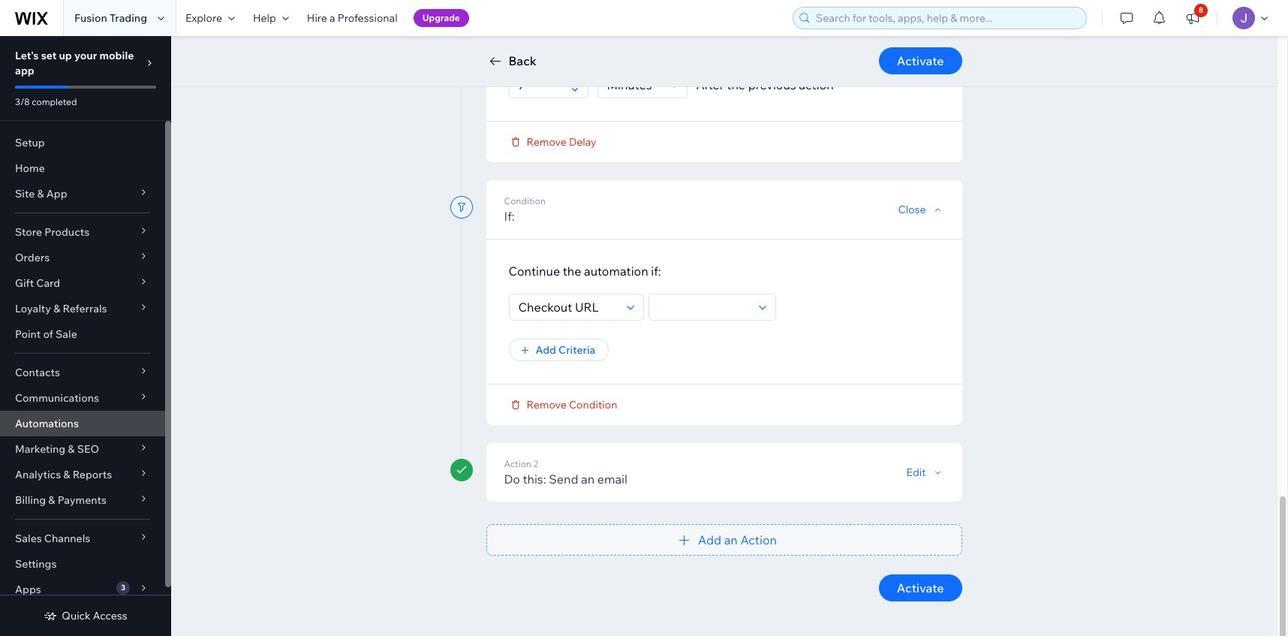 Task type: locate. For each thing, give the bounding box(es) containing it.
close button
[[899, 202, 944, 216]]

1 horizontal spatial an
[[724, 532, 738, 547]]

2 vertical spatial the
[[563, 263, 582, 278]]

hire a professional
[[307, 11, 398, 25]]

products
[[44, 225, 89, 239]]

setup
[[15, 136, 45, 149]]

the right the perform
[[650, 41, 669, 56]]

condition if:
[[504, 195, 546, 223]]

condition up if:
[[504, 195, 546, 206]]

trading
[[110, 11, 147, 25]]

card
[[36, 276, 60, 290]]

& right the billing
[[48, 493, 55, 507]]

fusion trading
[[74, 11, 147, 25]]

1 vertical spatial the
[[727, 77, 746, 92]]

2 activate button from the top
[[879, 574, 962, 601]]

0 horizontal spatial add
[[536, 343, 556, 356]]

1 vertical spatial action
[[741, 532, 777, 547]]

3
[[121, 583, 125, 593]]

None number field
[[514, 72, 567, 97]]

activate button
[[879, 47, 962, 74], [879, 574, 962, 601]]

1 vertical spatial add
[[698, 532, 722, 547]]

0 vertical spatial activate
[[897, 53, 944, 68]]

if:
[[504, 208, 515, 223]]

delay
[[569, 135, 597, 148]]

referrals
[[63, 302, 107, 315]]

& left the 'reports'
[[63, 468, 70, 481]]

store products button
[[0, 219, 165, 245]]

1 horizontal spatial add
[[698, 532, 722, 547]]

2
[[534, 458, 539, 469]]

orders
[[15, 251, 50, 264]]

0 horizontal spatial condition
[[504, 195, 546, 206]]

2 activate from the top
[[897, 580, 944, 595]]

gift card
[[15, 276, 60, 290]]

remove condition button
[[509, 398, 618, 411]]

an
[[581, 471, 595, 486], [724, 532, 738, 547]]

activate for 2nd activate button from the bottom
[[897, 53, 944, 68]]

add
[[536, 343, 556, 356], [698, 532, 722, 547]]

the up the select criteria field
[[563, 263, 582, 278]]

point of sale link
[[0, 321, 165, 347]]

1 vertical spatial condition
[[569, 398, 618, 411]]

if:
[[651, 263, 661, 278]]

remove down add criteria button
[[527, 398, 567, 411]]

criteria
[[559, 343, 596, 356]]

0 vertical spatial condition
[[504, 195, 546, 206]]

0 vertical spatial an
[[581, 471, 595, 486]]

1 vertical spatial an
[[724, 532, 738, 547]]

& left seo
[[68, 442, 75, 456]]

help
[[253, 11, 276, 25]]

add for add an action
[[698, 532, 722, 547]]

& for billing
[[48, 493, 55, 507]]

0 horizontal spatial an
[[581, 471, 595, 486]]

action right previous
[[799, 77, 834, 92]]

when
[[554, 41, 585, 56]]

point of sale
[[15, 327, 77, 341]]

1 horizontal spatial condition
[[569, 398, 618, 411]]

set
[[41, 49, 57, 62]]

sales channels
[[15, 532, 90, 545]]

action
[[504, 458, 532, 469], [741, 532, 777, 547]]

0 horizontal spatial the
[[563, 263, 582, 278]]

quick access button
[[44, 609, 127, 623]]

of
[[43, 327, 53, 341]]

action up after the previous action
[[725, 41, 760, 56]]

contacts
[[15, 366, 60, 379]]

& inside 'popup button'
[[68, 442, 75, 456]]

point
[[15, 327, 41, 341]]

app
[[15, 64, 34, 77]]

communications
[[15, 391, 99, 405]]

choose
[[509, 41, 552, 56]]

Search for tools, apps, help & more... field
[[812, 8, 1082, 29]]

& inside dropdown button
[[37, 187, 44, 201]]

0 vertical spatial remove
[[527, 135, 567, 148]]

analytics & reports
[[15, 468, 112, 481]]

let's
[[15, 49, 39, 62]]

remove delay
[[527, 135, 597, 148]]

quick
[[62, 609, 91, 623]]

remove left delay
[[527, 135, 567, 148]]

professional
[[338, 11, 398, 25]]

add an action
[[698, 532, 777, 547]]

following
[[671, 41, 722, 56]]

analytics
[[15, 468, 61, 481]]

0 vertical spatial action
[[504, 458, 532, 469]]

site & app button
[[0, 181, 165, 207]]

1 vertical spatial activate button
[[879, 574, 962, 601]]

action 2 do this: send an email
[[504, 458, 628, 486]]

0 vertical spatial add
[[536, 343, 556, 356]]

marketing
[[15, 442, 65, 456]]

remove
[[527, 135, 567, 148], [527, 398, 567, 411]]

& inside "dropdown button"
[[48, 493, 55, 507]]

2 remove from the top
[[527, 398, 567, 411]]

after the previous action
[[697, 77, 834, 92]]

& right loyalty
[[53, 302, 60, 315]]

let's set up your mobile app
[[15, 49, 134, 77]]

loyalty & referrals button
[[0, 296, 165, 321]]

add for add criteria
[[536, 343, 556, 356]]

automations
[[15, 417, 79, 430]]

remove for choose
[[527, 135, 567, 148]]

billing & payments
[[15, 493, 107, 507]]

2 horizontal spatial the
[[727, 77, 746, 92]]

None field
[[603, 72, 666, 97], [654, 294, 754, 320], [603, 72, 666, 97], [654, 294, 754, 320]]

upgrade
[[423, 12, 460, 23]]

remove condition
[[527, 398, 618, 411]]

0 horizontal spatial action
[[725, 41, 760, 56]]

1 horizontal spatial action
[[741, 532, 777, 547]]

1 vertical spatial remove
[[527, 398, 567, 411]]

apps
[[15, 583, 41, 596]]

settings
[[15, 557, 57, 571]]

hire a professional link
[[298, 0, 407, 36]]

the right after
[[727, 77, 746, 92]]

close
[[899, 202, 926, 216]]

&
[[37, 187, 44, 201], [53, 302, 60, 315], [68, 442, 75, 456], [63, 468, 70, 481], [48, 493, 55, 507]]

1 vertical spatial activate
[[897, 580, 944, 595]]

condition down criteria
[[569, 398, 618, 411]]

3/8 completed
[[15, 96, 77, 107]]

Select criteria field
[[514, 294, 622, 320]]

0 vertical spatial activate button
[[879, 47, 962, 74]]

remove for continue
[[527, 398, 567, 411]]

1 horizontal spatial action
[[799, 77, 834, 92]]

& right 'site'
[[37, 187, 44, 201]]

3/8
[[15, 96, 30, 107]]

1 vertical spatial action
[[799, 77, 834, 92]]

1 activate from the top
[[897, 53, 944, 68]]

upgrade button
[[414, 9, 469, 27]]

1 remove from the top
[[527, 135, 567, 148]]

explore
[[185, 11, 222, 25]]

home
[[15, 161, 45, 175]]

store
[[15, 225, 42, 239]]

add criteria
[[536, 343, 596, 356]]

condition
[[504, 195, 546, 206], [569, 398, 618, 411]]

action inside action 2 do this: send an email
[[504, 458, 532, 469]]

0 horizontal spatial action
[[504, 458, 532, 469]]

continue
[[509, 263, 560, 278]]

store products
[[15, 225, 89, 239]]

gift card button
[[0, 270, 165, 296]]

loyalty & referrals
[[15, 302, 107, 315]]

reports
[[73, 468, 112, 481]]

0 vertical spatial the
[[650, 41, 669, 56]]



Task type: describe. For each thing, give the bounding box(es) containing it.
gift
[[15, 276, 34, 290]]

setup link
[[0, 130, 165, 155]]

automation
[[584, 263, 649, 278]]

quick access
[[62, 609, 127, 623]]

automations link
[[0, 411, 165, 436]]

site
[[15, 187, 35, 201]]

billing
[[15, 493, 46, 507]]

home link
[[0, 155, 165, 181]]

back button
[[486, 52, 537, 70]]

loyalty
[[15, 302, 51, 315]]

payments
[[58, 493, 107, 507]]

1 activate button from the top
[[879, 47, 962, 74]]

& for analytics
[[63, 468, 70, 481]]

& for loyalty
[[53, 302, 60, 315]]

app
[[46, 187, 67, 201]]

add criteria button
[[509, 338, 609, 361]]

seo
[[77, 442, 99, 456]]

edit
[[907, 465, 926, 479]]

add an action button
[[486, 524, 962, 555]]

1 horizontal spatial the
[[650, 41, 669, 56]]

sales
[[15, 532, 42, 545]]

activate for 2nd activate button from the top
[[897, 580, 944, 595]]

email
[[598, 471, 628, 486]]

back
[[509, 53, 537, 68]]

send
[[549, 471, 579, 486]]

mobile
[[99, 49, 134, 62]]

previous
[[748, 77, 797, 92]]

communications button
[[0, 385, 165, 411]]

do
[[504, 471, 520, 486]]

sale
[[56, 327, 77, 341]]

an inside action 2 do this: send an email
[[581, 471, 595, 486]]

action inside button
[[741, 532, 777, 547]]

access
[[93, 609, 127, 623]]

up
[[59, 49, 72, 62]]

the for after the previous action
[[727, 77, 746, 92]]

billing & payments button
[[0, 487, 165, 513]]

marketing & seo button
[[0, 436, 165, 462]]

marketing & seo
[[15, 442, 99, 456]]

sales channels button
[[0, 526, 165, 551]]

after
[[697, 77, 724, 92]]

analytics & reports button
[[0, 462, 165, 487]]

the for continue the automation if:
[[563, 263, 582, 278]]

contacts button
[[0, 360, 165, 385]]

& for site
[[37, 187, 44, 201]]

8
[[1199, 5, 1204, 15]]

completed
[[32, 96, 77, 107]]

to
[[587, 41, 599, 56]]

settings link
[[0, 551, 165, 577]]

8 button
[[1177, 0, 1210, 36]]

choose when to perform the following action
[[509, 41, 760, 56]]

& for marketing
[[68, 442, 75, 456]]

perform
[[602, 41, 647, 56]]

a
[[330, 11, 335, 25]]

your
[[74, 49, 97, 62]]

0 vertical spatial action
[[725, 41, 760, 56]]

remove delay button
[[509, 135, 597, 148]]

an inside button
[[724, 532, 738, 547]]

this:
[[523, 471, 546, 486]]

fusion
[[74, 11, 107, 25]]

hire
[[307, 11, 327, 25]]

sidebar element
[[0, 36, 171, 636]]

channels
[[44, 532, 90, 545]]

help button
[[244, 0, 298, 36]]



